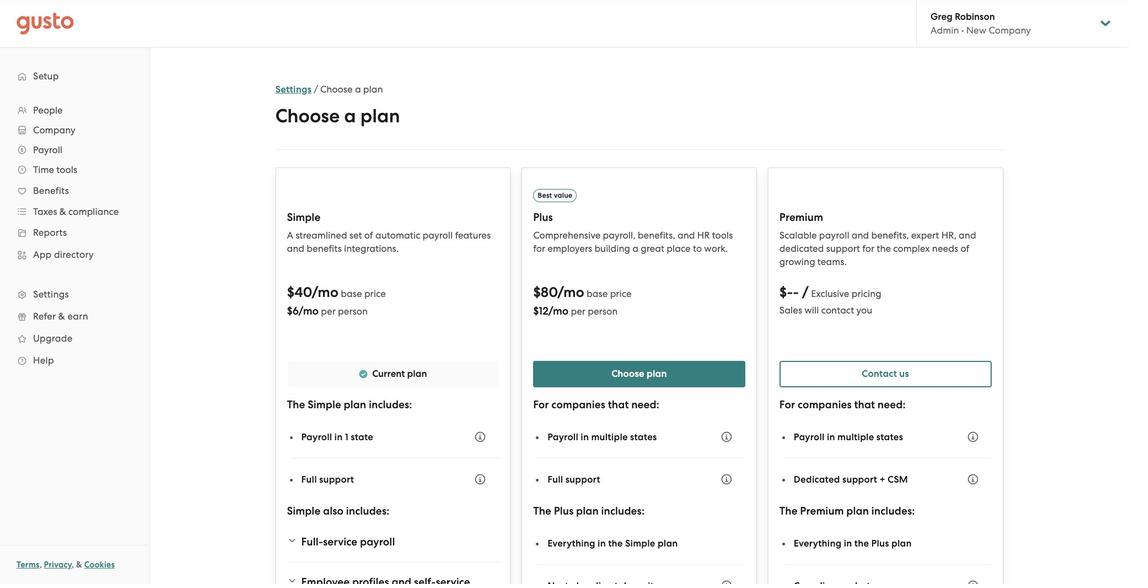 Task type: locate. For each thing, give the bounding box(es) containing it.
base down building
[[587, 288, 608, 299]]

full up the plus plan includes:
[[548, 474, 563, 485]]

0 vertical spatial choose
[[320, 84, 353, 95]]

1 horizontal spatial the
[[533, 505, 551, 518]]

of inside a streamlined set of automatic payroll features and benefits integrations.
[[364, 230, 373, 241]]

payroll
[[33, 144, 62, 155], [301, 431, 332, 443], [548, 431, 578, 443], [794, 431, 825, 443]]

1 full from the left
[[301, 474, 317, 485]]

payroll in multiple states for /
[[794, 431, 903, 443]]

tools down payroll dropdown button
[[56, 164, 77, 175]]

/mo
[[312, 284, 339, 301], [558, 284, 584, 301], [299, 305, 319, 318], [548, 305, 569, 318]]

premium up scalable
[[780, 211, 823, 224]]

1 person from the left
[[338, 306, 368, 317]]

1 vertical spatial choose
[[275, 105, 340, 127]]

2 that from the left
[[854, 399, 875, 411]]

premium
[[780, 211, 823, 224], [800, 505, 844, 518]]

the
[[877, 243, 891, 254], [608, 538, 623, 549], [854, 538, 869, 549]]

0 horizontal spatial tools
[[56, 164, 77, 175]]

0 vertical spatial settings link
[[275, 84, 312, 95]]

choose for choose a plan
[[275, 105, 340, 127]]

multiple for /mo
[[591, 431, 628, 443]]

2 need: from the left
[[878, 399, 906, 411]]

settings for settings
[[33, 289, 69, 300]]

0 vertical spatial &
[[59, 206, 66, 217]]

the simple plan includes:
[[287, 399, 412, 411]]

2 per from the left
[[571, 306, 586, 317]]

2 horizontal spatial the
[[780, 505, 798, 518]]

for companies that need:
[[533, 399, 659, 411], [780, 399, 906, 411]]

full for 80
[[548, 474, 563, 485]]

greg robinson admin • new company
[[931, 11, 1031, 36]]

/ right the -
[[802, 284, 809, 301]]

1 horizontal spatial price
[[610, 288, 632, 299]]

teams.
[[818, 256, 847, 267]]

set
[[349, 230, 362, 241]]

includes: down 'current'
[[369, 399, 412, 411]]

a
[[355, 84, 361, 95], [344, 105, 356, 127], [633, 243, 638, 254]]

tools up 'work.'
[[712, 230, 733, 241]]

1 base from the left
[[341, 288, 362, 299]]

0 horizontal spatial company
[[33, 125, 75, 136]]

support inside scalable payroll and benefits, expert hr, and dedicated support for the complex needs of growing teams.
[[826, 243, 860, 254]]

benefits, inside scalable payroll and benefits, expert hr, and dedicated support for the complex needs of growing teams.
[[871, 230, 909, 241]]

for left complex
[[862, 243, 875, 254]]

full-service payroll
[[301, 536, 395, 549]]

2 for from the left
[[862, 243, 875, 254]]

1 horizontal spatial of
[[961, 243, 969, 254]]

& inside refer & earn link
[[58, 311, 65, 322]]

support left +
[[842, 474, 877, 485]]

settings inside list
[[33, 289, 69, 300]]

that down contact
[[854, 399, 875, 411]]

1 horizontal spatial /
[[802, 284, 809, 301]]

setup link
[[11, 66, 138, 86]]

1 companies from the left
[[552, 399, 605, 411]]

0 horizontal spatial everything
[[548, 538, 595, 549]]

the
[[287, 399, 305, 411], [533, 505, 551, 518], [780, 505, 798, 518]]

0 horizontal spatial price
[[364, 288, 386, 299]]

person for 40
[[338, 306, 368, 317]]

1 payroll in multiple states from the left
[[548, 431, 657, 443]]

1 benefits, from the left
[[638, 230, 675, 241]]

benefits,
[[638, 230, 675, 241], [871, 230, 909, 241]]

a inside settings / choose a plan
[[355, 84, 361, 95]]

everything for /mo
[[548, 538, 595, 549]]

full support up the plus plan includes:
[[548, 474, 600, 485]]

need:
[[631, 399, 659, 411], [878, 399, 906, 411]]

0 vertical spatial settings
[[275, 84, 312, 95]]

states for /
[[876, 431, 903, 443]]

settings / choose a plan
[[275, 84, 383, 95]]

+
[[880, 474, 885, 485]]

2 base from the left
[[587, 288, 608, 299]]

& left cookies button
[[76, 560, 82, 570]]

1 that from the left
[[608, 399, 629, 411]]

1 multiple from the left
[[591, 431, 628, 443]]

1 for companies that need: from the left
[[533, 399, 659, 411]]

support up the plus plan includes:
[[565, 474, 600, 485]]

includes: for the simple plan includes:
[[369, 399, 412, 411]]

2 payroll in multiple states from the left
[[794, 431, 903, 443]]

0 horizontal spatial that
[[608, 399, 629, 411]]

& for compliance
[[59, 206, 66, 217]]

features
[[455, 230, 491, 241]]

1 vertical spatial settings
[[33, 289, 69, 300]]

company down people
[[33, 125, 75, 136]]

plan inside settings / choose a plan
[[363, 84, 383, 95]]

2 vertical spatial &
[[76, 560, 82, 570]]

0 vertical spatial tools
[[56, 164, 77, 175]]

1 horizontal spatial for companies that need:
[[780, 399, 906, 411]]

base for 80
[[587, 288, 608, 299]]

1 price from the left
[[364, 288, 386, 299]]

hr
[[697, 230, 710, 241]]

base
[[341, 288, 362, 299], [587, 288, 608, 299]]

1 horizontal spatial need:
[[878, 399, 906, 411]]

refer & earn link
[[11, 307, 138, 326]]

per inside $ 40 /mo base price $ 6 /mo per person
[[321, 306, 336, 317]]

1 horizontal spatial companies
[[798, 399, 852, 411]]

0 vertical spatial company
[[989, 25, 1031, 36]]

0 horizontal spatial for
[[533, 399, 549, 411]]

2 full from the left
[[548, 474, 563, 485]]

price down building
[[610, 288, 632, 299]]

need: down choose plan button on the bottom of page
[[631, 399, 659, 411]]

tools
[[56, 164, 77, 175], [712, 230, 733, 241]]

1 vertical spatial a
[[344, 105, 356, 127]]

everything for /
[[794, 538, 842, 549]]

0 horizontal spatial for companies that need:
[[533, 399, 659, 411]]

0 horizontal spatial the
[[608, 538, 623, 549]]

choose a plan
[[275, 105, 400, 127]]

for companies that need: for /
[[780, 399, 906, 411]]

1 vertical spatial company
[[33, 125, 75, 136]]

0 horizontal spatial per
[[321, 306, 336, 317]]

that down choose plan button on the bottom of page
[[608, 399, 629, 411]]

1 horizontal spatial person
[[588, 306, 618, 317]]

support for 80
[[565, 474, 600, 485]]

price inside $ 40 /mo base price $ 6 /mo per person
[[364, 288, 386, 299]]

0 horizontal spatial full
[[301, 474, 317, 485]]

choose inside settings / choose a plan
[[320, 84, 353, 95]]

0 horizontal spatial settings
[[33, 289, 69, 300]]

the left complex
[[877, 243, 891, 254]]

the down the premium plan includes:
[[854, 538, 869, 549]]

0 horizontal spatial person
[[338, 306, 368, 317]]

settings
[[275, 84, 312, 95], [33, 289, 69, 300]]

companies for /mo
[[552, 399, 605, 411]]

& left earn
[[58, 311, 65, 322]]

taxes & compliance
[[33, 206, 119, 217]]

, left cookies button
[[72, 560, 74, 570]]

payroll in 1 state
[[301, 431, 373, 443]]

the for $-
[[780, 505, 798, 518]]

robinson
[[955, 11, 995, 23]]

benefits, up complex
[[871, 230, 909, 241]]

price down integrations.
[[364, 288, 386, 299]]

settings up the "choose a plan"
[[275, 84, 312, 95]]

1 per from the left
[[321, 306, 336, 317]]

/mo down employers
[[558, 284, 584, 301]]

contact
[[821, 305, 854, 316]]

/ inside settings / choose a plan
[[314, 84, 318, 95]]

benefits, inside comprehensive payroll, benefits, and hr tools for employers building a great place to work.
[[638, 230, 675, 241]]

2 vertical spatial a
[[633, 243, 638, 254]]

includes: down csm
[[872, 505, 915, 518]]

2 person from the left
[[588, 306, 618, 317]]

contact us
[[862, 368, 909, 380]]

2 vertical spatial plus
[[871, 538, 889, 549]]

2 price from the left
[[610, 288, 632, 299]]

everything
[[548, 538, 595, 549], [794, 538, 842, 549]]

2 full support from the left
[[548, 474, 600, 485]]

$-- / exclusive pricing sales will contact you
[[780, 284, 882, 316]]

upgrade link
[[11, 329, 138, 348]]

payroll,
[[603, 230, 635, 241]]

payroll inside dropdown button
[[360, 536, 395, 549]]

tools inside comprehensive payroll, benefits, and hr tools for employers building a great place to work.
[[712, 230, 733, 241]]

payroll up teams.
[[819, 230, 849, 241]]

full up simple also includes:
[[301, 474, 317, 485]]

base inside $ 80 /mo base price $ 12 /mo per person
[[587, 288, 608, 299]]

1 everything from the left
[[548, 538, 595, 549]]

support up simple also includes:
[[319, 474, 354, 485]]

1 for from the left
[[533, 243, 545, 254]]

2 companies from the left
[[798, 399, 852, 411]]

of right needs
[[961, 243, 969, 254]]

0 horizontal spatial base
[[341, 288, 362, 299]]

a down settings / choose a plan
[[344, 105, 356, 127]]

1 horizontal spatial settings link
[[275, 84, 312, 95]]

need: down contact us button
[[878, 399, 906, 411]]

base right 40
[[341, 288, 362, 299]]

full support up also at the left of the page
[[301, 474, 354, 485]]

company inside greg robinson admin • new company
[[989, 25, 1031, 36]]

0 horizontal spatial payroll in multiple states
[[548, 431, 657, 443]]

list
[[0, 100, 149, 372]]

,
[[39, 560, 42, 570], [72, 560, 74, 570]]

includes: for the premium plan includes:
[[872, 505, 915, 518]]

benefits link
[[11, 181, 138, 201]]

company inside dropdown button
[[33, 125, 75, 136]]

for for -
[[780, 399, 795, 411]]

that for /
[[854, 399, 875, 411]]

1 horizontal spatial states
[[876, 431, 903, 443]]

0 horizontal spatial benefits,
[[638, 230, 675, 241]]

1 horizontal spatial payroll
[[423, 230, 453, 241]]

0 horizontal spatial multiple
[[591, 431, 628, 443]]

1 horizontal spatial full support
[[548, 474, 600, 485]]

2 benefits, from the left
[[871, 230, 909, 241]]

0 horizontal spatial need:
[[631, 399, 659, 411]]

states
[[630, 431, 657, 443], [876, 431, 903, 443]]

1 vertical spatial tools
[[712, 230, 733, 241]]

a up the "choose a plan"
[[355, 84, 361, 95]]

settings for settings / choose a plan
[[275, 84, 312, 95]]

base inside $ 40 /mo base price $ 6 /mo per person
[[341, 288, 362, 299]]

1 horizontal spatial for
[[780, 399, 795, 411]]

, left privacy link
[[39, 560, 42, 570]]

1 horizontal spatial full
[[548, 474, 563, 485]]

2 , from the left
[[72, 560, 74, 570]]

company button
[[11, 120, 138, 140]]

1 vertical spatial &
[[58, 311, 65, 322]]

simple
[[287, 211, 321, 224], [308, 399, 341, 411], [287, 505, 321, 518], [625, 538, 655, 549]]

1 vertical spatial /
[[802, 284, 809, 301]]

1 horizontal spatial benefits,
[[871, 230, 909, 241]]

person inside $ 80 /mo base price $ 12 /mo per person
[[588, 306, 618, 317]]

full support for 40
[[301, 474, 354, 485]]

everything down the plus plan includes:
[[548, 538, 595, 549]]

of right set
[[364, 230, 373, 241]]

person inside $ 40 /mo base price $ 6 /mo per person
[[338, 306, 368, 317]]

for companies that need: down contact
[[780, 399, 906, 411]]

0 horizontal spatial states
[[630, 431, 657, 443]]

2 for companies that need: from the left
[[780, 399, 906, 411]]

0 horizontal spatial full support
[[301, 474, 354, 485]]

in
[[334, 431, 343, 443], [581, 431, 589, 443], [827, 431, 835, 443], [598, 538, 606, 549], [844, 538, 852, 549]]

/ up the "choose a plan"
[[314, 84, 318, 95]]

compliance
[[68, 206, 119, 217]]

company right new on the top of the page
[[989, 25, 1031, 36]]

person
[[338, 306, 368, 317], [588, 306, 618, 317]]

& inside taxes & compliance dropdown button
[[59, 206, 66, 217]]

comprehensive
[[533, 230, 601, 241]]

0 horizontal spatial of
[[364, 230, 373, 241]]

of
[[364, 230, 373, 241], [961, 243, 969, 254]]

0 vertical spatial /
[[314, 84, 318, 95]]

benefits
[[307, 243, 342, 254]]

/
[[314, 84, 318, 95], [802, 284, 809, 301]]

1 horizontal spatial that
[[854, 399, 875, 411]]

2 vertical spatial choose
[[612, 368, 644, 380]]

0 vertical spatial a
[[355, 84, 361, 95]]

1 horizontal spatial the
[[854, 538, 869, 549]]

privacy
[[44, 560, 72, 570]]

includes: up everything in the simple plan
[[601, 505, 645, 518]]

1 horizontal spatial everything
[[794, 538, 842, 549]]

1 full support from the left
[[301, 474, 354, 485]]

the down the plus plan includes:
[[608, 538, 623, 549]]

1 vertical spatial plus
[[554, 505, 574, 518]]

per inside $ 80 /mo base price $ 12 /mo per person
[[571, 306, 586, 317]]

1 horizontal spatial base
[[587, 288, 608, 299]]

2 horizontal spatial plus
[[871, 538, 889, 549]]

1 horizontal spatial company
[[989, 25, 1031, 36]]

0 horizontal spatial ,
[[39, 560, 42, 570]]

home image
[[17, 12, 74, 34]]

price inside $ 80 /mo base price $ 12 /mo per person
[[610, 288, 632, 299]]

1 horizontal spatial payroll in multiple states
[[794, 431, 903, 443]]

exclusive
[[811, 288, 849, 299]]

1 vertical spatial premium
[[800, 505, 844, 518]]

2 states from the left
[[876, 431, 903, 443]]

2 everything from the left
[[794, 538, 842, 549]]

for down comprehensive
[[533, 243, 545, 254]]

gusto navigation element
[[0, 47, 149, 389]]

company
[[989, 25, 1031, 36], [33, 125, 75, 136]]

per right 12 at the left of page
[[571, 306, 586, 317]]

2 for from the left
[[780, 399, 795, 411]]

0 horizontal spatial payroll
[[360, 536, 395, 549]]

1 vertical spatial of
[[961, 243, 969, 254]]

1 horizontal spatial multiple
[[838, 431, 874, 443]]

settings up refer
[[33, 289, 69, 300]]

settings link up the "choose a plan"
[[275, 84, 312, 95]]

1 states from the left
[[630, 431, 657, 443]]

payroll left features
[[423, 230, 453, 241]]

choose inside button
[[612, 368, 644, 380]]

1 horizontal spatial per
[[571, 306, 586, 317]]

upgrade
[[33, 333, 73, 344]]

0 horizontal spatial companies
[[552, 399, 605, 411]]

1 horizontal spatial ,
[[72, 560, 74, 570]]

for
[[533, 243, 545, 254], [862, 243, 875, 254]]

0 horizontal spatial /
[[314, 84, 318, 95]]

/mo down 80
[[548, 305, 569, 318]]

0 vertical spatial of
[[364, 230, 373, 241]]

per right "6"
[[321, 306, 336, 317]]

support up teams.
[[826, 243, 860, 254]]

everything down the premium plan includes:
[[794, 538, 842, 549]]

for companies that need: down choose plan button on the bottom of page
[[533, 399, 659, 411]]

and inside comprehensive payroll, benefits, and hr tools for employers building a great place to work.
[[678, 230, 695, 241]]

2 horizontal spatial payroll
[[819, 230, 849, 241]]

service
[[323, 536, 357, 549]]

choose
[[320, 84, 353, 95], [275, 105, 340, 127], [612, 368, 644, 380]]

payroll right service
[[360, 536, 395, 549]]

0 horizontal spatial for
[[533, 243, 545, 254]]

1 for from the left
[[533, 399, 549, 411]]

and inside a streamlined set of automatic payroll features and benefits integrations.
[[287, 243, 304, 254]]

2 horizontal spatial the
[[877, 243, 891, 254]]

2 multiple from the left
[[838, 431, 874, 443]]

premium down dedicated
[[800, 505, 844, 518]]

$
[[287, 284, 295, 301], [533, 284, 541, 301], [287, 305, 293, 318], [533, 305, 539, 318]]

benefits, up great
[[638, 230, 675, 241]]

1 vertical spatial settings link
[[11, 284, 138, 304]]

of inside scalable payroll and benefits, expert hr, and dedicated support for the complex needs of growing teams.
[[961, 243, 969, 254]]

1 horizontal spatial settings
[[275, 84, 312, 95]]

app directory
[[33, 249, 94, 260]]

0 horizontal spatial plus
[[533, 211, 553, 224]]

contact
[[862, 368, 897, 380]]

1 horizontal spatial for
[[862, 243, 875, 254]]

a left great
[[633, 243, 638, 254]]

payroll for 80
[[548, 431, 578, 443]]

the for /mo
[[608, 538, 623, 549]]

settings link up refer & earn link
[[11, 284, 138, 304]]

reports link
[[11, 223, 138, 243]]

1 horizontal spatial tools
[[712, 230, 733, 241]]

1 need: from the left
[[631, 399, 659, 411]]

payroll in multiple states for /mo
[[548, 431, 657, 443]]

& right taxes
[[59, 206, 66, 217]]



Task type: describe. For each thing, give the bounding box(es) containing it.
a streamlined set of automatic payroll features and benefits integrations.
[[287, 230, 491, 254]]

cookies button
[[84, 559, 115, 572]]

40
[[295, 284, 312, 301]]

/ inside $-- / exclusive pricing sales will contact you
[[802, 284, 809, 301]]

in for 40
[[334, 431, 343, 443]]

the premium plan includes:
[[780, 505, 915, 518]]

for for 80
[[533, 399, 549, 411]]

0 horizontal spatial the
[[287, 399, 305, 411]]

in for -
[[827, 431, 835, 443]]

-
[[793, 284, 799, 301]]

payroll for 40
[[301, 431, 332, 443]]

dedicated support + csm
[[794, 474, 908, 485]]

setup
[[33, 71, 59, 82]]

integrations.
[[344, 243, 399, 254]]

1 , from the left
[[39, 560, 42, 570]]

privacy link
[[44, 560, 72, 570]]

a inside comprehensive payroll, benefits, and hr tools for employers building a great place to work.
[[633, 243, 638, 254]]

app directory link
[[11, 245, 138, 265]]

price for 80
[[610, 288, 632, 299]]

to
[[693, 243, 702, 254]]

automatic
[[375, 230, 420, 241]]

0 horizontal spatial settings link
[[11, 284, 138, 304]]

everything in the plus plan
[[794, 538, 912, 549]]

help link
[[11, 351, 138, 371]]

person for 80
[[588, 306, 618, 317]]

0 vertical spatial premium
[[780, 211, 823, 224]]

terms
[[17, 560, 39, 570]]

expert
[[911, 230, 939, 241]]

app
[[33, 249, 52, 260]]

base for 40
[[341, 288, 362, 299]]

payroll inside scalable payroll and benefits, expert hr, and dedicated support for the complex needs of growing teams.
[[819, 230, 849, 241]]

sales
[[780, 305, 802, 316]]

terms , privacy , & cookies
[[17, 560, 115, 570]]

building
[[595, 243, 630, 254]]

also
[[323, 505, 344, 518]]

choose for choose plan
[[612, 368, 644, 380]]

0 vertical spatial plus
[[533, 211, 553, 224]]

the inside scalable payroll and benefits, expert hr, and dedicated support for the complex needs of growing teams.
[[877, 243, 891, 254]]

pricing
[[852, 288, 882, 299]]

greg
[[931, 11, 953, 23]]

payroll for -
[[794, 431, 825, 443]]

full support for 80
[[548, 474, 600, 485]]

time
[[33, 164, 54, 175]]

help
[[33, 355, 54, 366]]

per for 80
[[571, 306, 586, 317]]

dedicated
[[794, 474, 840, 485]]

choose plan
[[612, 368, 667, 380]]

simple also includes:
[[287, 505, 389, 518]]

support for -
[[842, 474, 877, 485]]

1 horizontal spatial plus
[[554, 505, 574, 518]]

will
[[805, 305, 819, 316]]

employers
[[548, 243, 592, 254]]

new
[[966, 25, 986, 36]]

comprehensive payroll, benefits, and hr tools for employers building a great place to work.
[[533, 230, 733, 254]]

full for 40
[[301, 474, 317, 485]]

tools inside dropdown button
[[56, 164, 77, 175]]

for inside scalable payroll and benefits, expert hr, and dedicated support for the complex needs of growing teams.
[[862, 243, 875, 254]]

the for /
[[854, 538, 869, 549]]

scalable payroll and benefits, expert hr, and dedicated support for the complex needs of growing teams.
[[780, 230, 976, 267]]

csm
[[888, 474, 908, 485]]

need: for /mo
[[631, 399, 659, 411]]

you
[[857, 305, 872, 316]]

& for earn
[[58, 311, 65, 322]]

for inside comprehensive payroll, benefits, and hr tools for employers building a great place to work.
[[533, 243, 545, 254]]

1
[[345, 431, 348, 443]]

taxes
[[33, 206, 57, 217]]

directory
[[54, 249, 94, 260]]

in for 80
[[581, 431, 589, 443]]

reports
[[33, 227, 67, 238]]

$ 40 /mo base price $ 6 /mo per person
[[287, 284, 386, 318]]

$ 80 /mo base price $ 12 /mo per person
[[533, 284, 632, 318]]

/mo down 40
[[299, 305, 319, 318]]

time tools button
[[11, 160, 138, 180]]

refer & earn
[[33, 311, 88, 322]]

great
[[641, 243, 664, 254]]

choose plan button
[[533, 361, 745, 388]]

6
[[293, 305, 299, 318]]

•
[[961, 25, 964, 36]]

cookies
[[84, 560, 115, 570]]

place
[[667, 243, 691, 254]]

hr,
[[941, 230, 957, 241]]

current
[[372, 368, 405, 380]]

value
[[554, 191, 572, 200]]

taxes & compliance button
[[11, 202, 138, 222]]

refer
[[33, 311, 56, 322]]

payroll inside a streamlined set of automatic payroll features and benefits integrations.
[[423, 230, 453, 241]]

contact us button
[[780, 361, 992, 388]]

streamlined
[[296, 230, 347, 241]]

growing
[[780, 256, 815, 267]]

multiple for /
[[838, 431, 874, 443]]

benefits
[[33, 185, 69, 196]]

$-
[[780, 284, 793, 301]]

/mo down benefits
[[312, 284, 339, 301]]

80
[[541, 284, 558, 301]]

the for $
[[533, 505, 551, 518]]

complex
[[893, 243, 930, 254]]

full-
[[301, 536, 323, 549]]

for companies that need: for /mo
[[533, 399, 659, 411]]

plan inside button
[[647, 368, 667, 380]]

that for /mo
[[608, 399, 629, 411]]

current plan
[[372, 368, 427, 380]]

best
[[538, 191, 552, 200]]

people button
[[11, 100, 138, 120]]

states for /mo
[[630, 431, 657, 443]]

everything in the simple plan
[[548, 538, 678, 549]]

full-service payroll button
[[287, 529, 499, 556]]

payroll button
[[11, 140, 138, 160]]

earn
[[68, 311, 88, 322]]

need: for /
[[878, 399, 906, 411]]

support for 40
[[319, 474, 354, 485]]

time tools
[[33, 164, 77, 175]]

work.
[[704, 243, 728, 254]]

admin
[[931, 25, 959, 36]]

price for 40
[[364, 288, 386, 299]]

companies for /
[[798, 399, 852, 411]]

a
[[287, 230, 293, 241]]

scalable
[[780, 230, 817, 241]]

payroll inside payroll dropdown button
[[33, 144, 62, 155]]

includes: right also at the left of the page
[[346, 505, 389, 518]]

list containing people
[[0, 100, 149, 372]]

needs
[[932, 243, 958, 254]]

per for 40
[[321, 306, 336, 317]]

best value
[[538, 191, 572, 200]]

the plus plan includes:
[[533, 505, 645, 518]]

dedicated
[[780, 243, 824, 254]]

people
[[33, 105, 63, 116]]

includes: for the plus plan includes:
[[601, 505, 645, 518]]



Task type: vqa. For each thing, say whether or not it's contained in the screenshot.
Back to timeline's the Back
no



